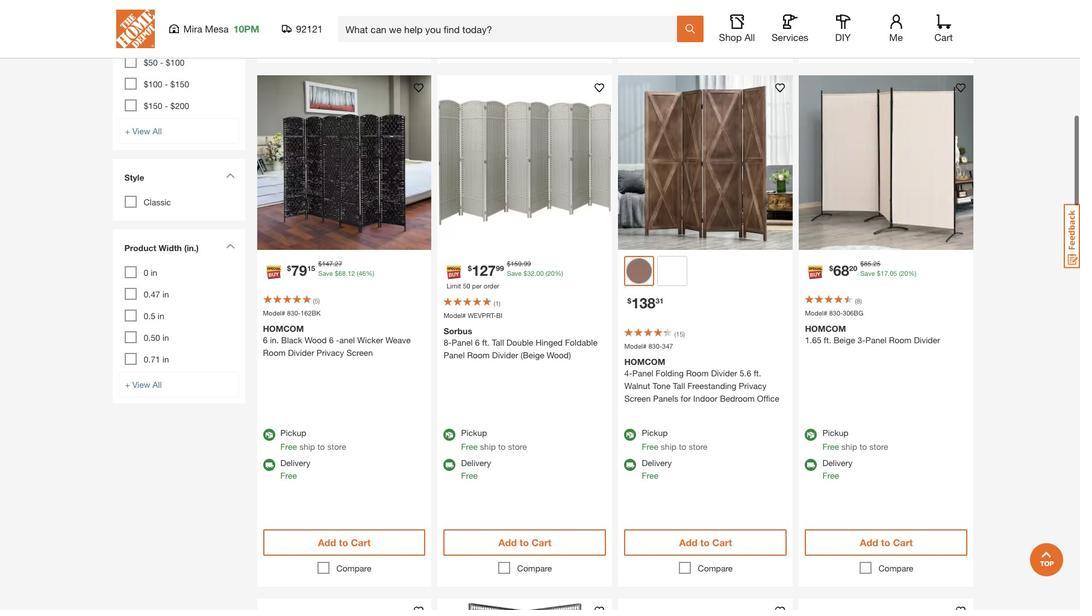 Task type: locate. For each thing, give the bounding box(es) containing it.
830-
[[287, 309, 301, 317], [829, 309, 843, 317], [649, 342, 662, 350]]

0 vertical spatial view
[[132, 126, 150, 136]]

2 %) from the left
[[555, 270, 563, 277]]

privacy inside homcom 4-panel folding room divider 5.6 ft. walnut tone tall freestanding privacy screen panels for indoor bedroom office
[[739, 381, 767, 391]]

pickup
[[280, 428, 306, 438], [461, 428, 487, 438], [642, 428, 668, 438], [823, 428, 849, 438]]

830- up "folding"
[[649, 342, 662, 350]]

4 ship from the left
[[842, 442, 857, 452]]

style
[[124, 172, 144, 183]]

foldable
[[565, 338, 598, 348]]

room right 3-
[[889, 335, 912, 346]]

2 save from the left
[[507, 270, 522, 277]]

15 left "147"
[[307, 264, 315, 273]]

1 available for pickup image from the left
[[263, 429, 275, 441]]

$50 down $40 - $50
[[144, 57, 158, 67]]

+ view all link
[[118, 118, 239, 144], [118, 372, 239, 398]]

1 horizontal spatial homcom
[[625, 357, 665, 367]]

2 horizontal spatial homcom
[[805, 324, 846, 334]]

46
[[359, 270, 366, 277]]

available shipping image
[[263, 459, 275, 471], [625, 459, 637, 471], [805, 459, 817, 471]]

830- up beige on the right
[[829, 309, 843, 317]]

+ view all down $150 - $200 link
[[125, 126, 162, 136]]

0 vertical spatial screen
[[347, 348, 373, 358]]

black
[[281, 335, 302, 346]]

2 pickup free ship to store from the left
[[461, 428, 527, 452]]

panel up walnut on the bottom right of the page
[[632, 368, 654, 379]]

price-range-lowerBound telephone field
[[118, 0, 151, 7]]

2 ship from the left
[[480, 442, 496, 452]]

347
[[662, 342, 673, 350]]

3 %) from the left
[[908, 270, 917, 277]]

2 horizontal spatial 20
[[901, 270, 908, 277]]

0 horizontal spatial 99
[[496, 264, 504, 273]]

- right $30
[[160, 14, 163, 24]]

pickup for 127
[[461, 428, 487, 438]]

model# up sorbus
[[444, 312, 466, 319]]

tall up "for"
[[673, 381, 685, 391]]

0 horizontal spatial $100
[[144, 79, 162, 89]]

in right the "0.50" in the left bottom of the page
[[162, 333, 169, 343]]

view down $150 - $200 link
[[132, 126, 150, 136]]

1 horizontal spatial screen
[[625, 394, 651, 404]]

15 up "folding"
[[676, 330, 684, 338]]

+
[[125, 126, 130, 136], [125, 380, 130, 390]]

tall inside homcom 4-panel folding room divider 5.6 ft. walnut tone tall freestanding privacy screen panels for indoor bedroom office
[[673, 381, 685, 391]]

3 pickup free ship to store from the left
[[642, 428, 708, 452]]

0 vertical spatial $100
[[166, 57, 185, 67]]

0 vertical spatial tall
[[492, 338, 504, 348]]

0 horizontal spatial homcom
[[263, 324, 304, 334]]

save inside $ 147 . 27 save $ 68 . 12 ( 46 %)
[[318, 270, 333, 277]]

panel right beige on the right
[[866, 335, 887, 346]]

147
[[322, 260, 333, 268]]

$ right $ 127 99
[[507, 260, 511, 268]]

weave
[[386, 335, 411, 346]]

save
[[318, 270, 333, 277], [507, 270, 522, 277], [861, 270, 875, 277]]

screen inside homcom 4-panel folding room divider 5.6 ft. walnut tone tall freestanding privacy screen panels for indoor bedroom office
[[625, 394, 651, 404]]

%) inside $ 159 . 99 save $ 32 . 00 ( 20 %) limit 50 per order
[[555, 270, 563, 277]]

2 horizontal spatial %)
[[908, 270, 917, 277]]

tall inside sorbus 8-panel 6 ft. tall double hinged foldable panel room divider (beige wood)
[[492, 338, 504, 348]]

0 horizontal spatial available shipping image
[[263, 459, 275, 471]]

4 pickup from the left
[[823, 428, 849, 438]]

79
[[291, 262, 307, 279]]

3 pickup from the left
[[642, 428, 668, 438]]

) for 68
[[861, 297, 862, 305]]

$ 85 . 25 save $ 17 . 05 ( 20 %)
[[861, 260, 917, 277]]

homcom for 68
[[805, 324, 846, 334]]

delivery free for 68
[[823, 458, 853, 481]]

1 %) from the left
[[366, 270, 374, 277]]

3 save from the left
[[861, 270, 875, 277]]

$100 up $100 - $150 'link'
[[166, 57, 185, 67]]

92121 button
[[282, 23, 323, 35]]

$150 - $200
[[144, 101, 189, 111]]

0 horizontal spatial save
[[318, 270, 333, 277]]

model# 830-347
[[625, 342, 673, 350]]

1 delivery from the left
[[280, 458, 310, 468]]

divider
[[914, 335, 940, 346], [288, 348, 314, 358], [492, 350, 518, 361], [711, 368, 738, 379]]

store for 79
[[327, 442, 346, 452]]

1 save from the left
[[318, 270, 333, 277]]

99 inside $ 127 99
[[496, 264, 504, 273]]

caret icon image for style
[[226, 173, 235, 178]]

in for 0 in
[[151, 268, 157, 278]]

1 vertical spatial view
[[132, 380, 150, 390]]

1 horizontal spatial $50
[[166, 36, 180, 46]]

1 vertical spatial + view all
[[125, 380, 162, 390]]

$100 - $150
[[144, 79, 189, 89]]

in
[[151, 268, 157, 278], [162, 289, 169, 299], [158, 311, 164, 321], [162, 333, 169, 343], [162, 354, 169, 365]]

panel inside homcom 4-panel folding room divider 5.6 ft. walnut tone tall freestanding privacy screen panels for indoor bedroom office
[[632, 368, 654, 379]]

$ 147 . 27 save $ 68 . 12 ( 46 %)
[[318, 260, 374, 277]]

0 horizontal spatial 20
[[548, 270, 555, 277]]

divider inside homcom 6 in. black wood 6 -anel wicker weave room divider privacy screen
[[288, 348, 314, 358]]

6 in. black wood 6 -anel wicker weave room divider privacy screen image
[[257, 75, 432, 250]]

306bg
[[843, 309, 864, 317]]

mariana 7 ft. silver 2-panel screen divider image
[[438, 599, 612, 610]]

31
[[656, 296, 664, 305]]

1 pickup from the left
[[280, 428, 306, 438]]

1 horizontal spatial 15
[[676, 330, 684, 338]]

divider inside 'homcom 1.65 ft. beige 3-panel room divider'
[[914, 335, 940, 346]]

.
[[333, 260, 335, 268], [522, 260, 524, 268], [872, 260, 873, 268], [346, 270, 348, 277], [535, 270, 537, 277], [888, 270, 890, 277]]

$ left 25
[[861, 260, 864, 268]]

available for pickup image
[[444, 429, 456, 441]]

( right 00
[[546, 270, 548, 277]]

1 horizontal spatial $100
[[166, 57, 185, 67]]

0 horizontal spatial tall
[[492, 338, 504, 348]]

ft. inside sorbus 8-panel 6 ft. tall double hinged foldable panel room divider (beige wood)
[[482, 338, 490, 348]]

%) right 00
[[555, 270, 563, 277]]

- left $200
[[165, 101, 168, 111]]

in right the 0.47
[[162, 289, 169, 299]]

) up bi
[[499, 299, 501, 307]]

1 horizontal spatial $40
[[166, 14, 180, 24]]

all right shop
[[745, 31, 755, 43]]

homcom inside 'homcom 1.65 ft. beige 3-panel room divider'
[[805, 324, 846, 334]]

for
[[681, 394, 691, 404]]

+ view all link down the 0.71 in link at the left bottom of the page
[[118, 372, 239, 398]]

0 horizontal spatial 68
[[339, 270, 346, 277]]

save inside '$ 85 . 25 save $ 17 . 05 ( 20 %)'
[[861, 270, 875, 277]]

0 horizontal spatial 830-
[[287, 309, 301, 317]]

1 delivery free from the left
[[280, 458, 310, 481]]

services
[[772, 31, 809, 43]]

diy button
[[824, 14, 863, 43]]

6 left in.
[[263, 335, 268, 346]]

1 horizontal spatial tall
[[673, 381, 685, 391]]

1 vertical spatial $150
[[144, 101, 162, 111]]

( right 12
[[357, 270, 359, 277]]

in for 0.5 in
[[158, 311, 164, 321]]

2 + view all link from the top
[[118, 372, 239, 398]]

homcom inside homcom 6 in. black wood 6 -anel wicker weave room divider privacy screen
[[263, 324, 304, 334]]

%) right 05
[[908, 270, 917, 277]]

20 right 00
[[548, 270, 555, 277]]

view
[[132, 126, 150, 136], [132, 380, 150, 390]]

screen down walnut on the bottom right of the page
[[625, 394, 651, 404]]

$ left "147"
[[287, 264, 291, 273]]

0 horizontal spatial $40
[[144, 36, 158, 46]]

20 for $ 159 . 99 save $ 32 . 00 ( 20 %) limit 50 per order
[[548, 270, 555, 277]]

save down 159 on the left
[[507, 270, 522, 277]]

( 15 )
[[675, 330, 685, 338]]

delivery
[[280, 458, 310, 468], [461, 458, 491, 468], [642, 458, 672, 468], [823, 458, 853, 468]]

$ for 147
[[318, 260, 322, 268]]

32
[[527, 270, 535, 277]]

1 horizontal spatial %)
[[555, 270, 563, 277]]

830- for 68
[[829, 309, 843, 317]]

0 horizontal spatial available for pickup image
[[263, 429, 275, 441]]

model# up 1.65
[[805, 309, 828, 317]]

anel
[[339, 335, 355, 346]]

1 vertical spatial tall
[[673, 381, 685, 391]]

+ view all
[[125, 126, 162, 136], [125, 380, 162, 390]]

delivery free for 127
[[461, 458, 491, 481]]

2 horizontal spatial 6
[[475, 338, 480, 348]]

1 vertical spatial $40
[[144, 36, 158, 46]]

%) inside $ 147 . 27 save $ 68 . 12 ( 46 %)
[[366, 270, 374, 277]]

add
[[318, 13, 336, 25], [499, 13, 517, 25], [679, 13, 698, 25], [860, 13, 879, 25], [318, 537, 336, 549], [499, 537, 517, 549], [679, 537, 698, 549], [860, 537, 879, 549]]

homcom inside homcom 4-panel folding room divider 5.6 ft. walnut tone tall freestanding privacy screen panels for indoor bedroom office
[[625, 357, 665, 367]]

privacy inside homcom 6 in. black wood 6 -anel wicker weave room divider privacy screen
[[317, 348, 344, 358]]

screen
[[347, 348, 373, 358], [625, 394, 651, 404]]

$ 159 . 99 save $ 32 . 00 ( 20 %) limit 50 per order
[[447, 260, 563, 290]]

99 inside $ 159 . 99 save $ 32 . 00 ( 20 %) limit 50 per order
[[524, 260, 531, 268]]

6
[[263, 335, 268, 346], [329, 335, 334, 346], [475, 338, 480, 348]]

1 vertical spatial +
[[125, 380, 130, 390]]

ft. inside 'homcom 1.65 ft. beige 3-panel room divider'
[[824, 335, 832, 346]]

( right 05
[[899, 270, 901, 277]]

0 horizontal spatial $50
[[144, 57, 158, 67]]

0 horizontal spatial ft.
[[482, 338, 490, 348]]

2 horizontal spatial save
[[861, 270, 875, 277]]

1 horizontal spatial privacy
[[739, 381, 767, 391]]

pickup for 79
[[280, 428, 306, 438]]

- inside homcom 6 in. black wood 6 -anel wicker weave room divider privacy screen
[[336, 335, 339, 346]]

panel down 8-
[[444, 350, 465, 361]]

1 vertical spatial privacy
[[739, 381, 767, 391]]

1 store from the left
[[327, 442, 346, 452]]

0 horizontal spatial privacy
[[317, 348, 344, 358]]

99 left 159 on the left
[[496, 264, 504, 273]]

in right the 0.71
[[162, 354, 169, 365]]

20 inside '$ 85 . 25 save $ 17 . 05 ( 20 %)'
[[901, 270, 908, 277]]

screen down wicker
[[347, 348, 373, 358]]

$150 down $100 - $150 'link'
[[144, 101, 162, 111]]

pickup free ship to store
[[280, 428, 346, 452], [461, 428, 527, 452], [642, 428, 708, 452], [823, 428, 889, 452]]

1 horizontal spatial 20
[[850, 264, 858, 273]]

save down "147"
[[318, 270, 333, 277]]

0 vertical spatial $40
[[166, 14, 180, 24]]

in for 0.50 in
[[162, 333, 169, 343]]

1 horizontal spatial $150
[[170, 79, 189, 89]]

save down 85
[[861, 270, 875, 277]]

20 right 05
[[901, 270, 908, 277]]

room up freestanding
[[686, 368, 709, 379]]

ft. down 'wevprt-'
[[482, 338, 490, 348]]

$100 down $50 - $100
[[144, 79, 162, 89]]

in right 0.5
[[158, 311, 164, 321]]

0 vertical spatial all
[[745, 31, 755, 43]]

0 vertical spatial + view all
[[125, 126, 162, 136]]

save for 68
[[861, 270, 875, 277]]

1 horizontal spatial available for pickup image
[[625, 429, 637, 441]]

panel
[[866, 335, 887, 346], [452, 338, 473, 348], [444, 350, 465, 361], [632, 368, 654, 379]]

model# 830-162bk
[[263, 309, 321, 317]]

68 left 12
[[339, 270, 346, 277]]

) for 79
[[318, 297, 320, 305]]

20 left 85
[[850, 264, 858, 273]]

model# up in.
[[263, 309, 285, 317]]

$ down 25
[[877, 270, 881, 277]]

20 inside $ 159 . 99 save $ 32 . 00 ( 20 %) limit 50 per order
[[548, 270, 555, 277]]

ft. right 1.65
[[824, 335, 832, 346]]

caret icon image
[[226, 173, 235, 178], [226, 243, 235, 249]]

2 vertical spatial all
[[153, 380, 162, 390]]

store for 68
[[870, 442, 889, 452]]

0 in link
[[144, 268, 157, 278]]

1 horizontal spatial ft.
[[754, 368, 761, 379]]

available for pickup image for 79
[[263, 429, 275, 441]]

screen for wicker
[[347, 348, 373, 358]]

4 delivery from the left
[[823, 458, 853, 468]]

2 horizontal spatial 830-
[[829, 309, 843, 317]]

(
[[357, 270, 359, 277], [546, 270, 548, 277], [899, 270, 901, 277], [313, 297, 315, 305], [855, 297, 857, 305], [494, 299, 495, 307], [675, 330, 676, 338]]

$50 - $100
[[144, 57, 185, 67]]

1 horizontal spatial save
[[507, 270, 522, 277]]

0.71
[[144, 354, 160, 365]]

all down the 0.71 in link at the left bottom of the page
[[153, 380, 162, 390]]

2 delivery from the left
[[461, 458, 491, 468]]

6 right wood
[[329, 335, 334, 346]]

room inside sorbus 8-panel 6 ft. tall double hinged foldable panel room divider (beige wood)
[[467, 350, 490, 361]]

1 pickup free ship to store from the left
[[280, 428, 346, 452]]

all inside button
[[745, 31, 755, 43]]

- right wood
[[336, 335, 339, 346]]

double
[[507, 338, 533, 348]]

homcom down model# 830-347
[[625, 357, 665, 367]]

in right '0'
[[151, 268, 157, 278]]

model# for 79
[[263, 309, 285, 317]]

walnut
[[625, 381, 650, 391]]

homcom up 1.65
[[805, 324, 846, 334]]

store for 127
[[508, 442, 527, 452]]

1 horizontal spatial 99
[[524, 260, 531, 268]]

2 horizontal spatial available for pickup image
[[805, 429, 817, 441]]

3 available for pickup image from the left
[[805, 429, 817, 441]]

limit
[[447, 282, 461, 290]]

1 ship from the left
[[299, 442, 315, 452]]

bedroom
[[720, 394, 755, 404]]

1 available shipping image from the left
[[263, 459, 275, 471]]

- down "$30 - $40" link
[[160, 36, 163, 46]]

68
[[833, 262, 850, 279], [339, 270, 346, 277]]

$ left 85
[[829, 264, 833, 273]]

available shipping image for 68
[[805, 459, 817, 471]]

4 pickup free ship to store from the left
[[823, 428, 889, 452]]

compare
[[337, 40, 371, 50], [517, 40, 552, 50], [698, 40, 733, 50], [879, 40, 914, 50], [337, 564, 371, 574], [517, 564, 552, 574], [698, 564, 733, 574], [879, 564, 914, 574]]

0 horizontal spatial screen
[[347, 348, 373, 358]]

product width (in.)
[[124, 243, 199, 253]]

99 up 32
[[524, 260, 531, 268]]

- up $150 - $200
[[165, 79, 168, 89]]

pickup for 68
[[823, 428, 849, 438]]

6 down model# wevprt-bi
[[475, 338, 480, 348]]

feedback link image
[[1064, 204, 1080, 269]]

model# for 127
[[444, 312, 466, 319]]

$ inside $ 127 99
[[468, 264, 472, 273]]

4 delivery free from the left
[[823, 458, 853, 481]]

- for $30
[[160, 14, 163, 24]]

) up 306bg
[[861, 297, 862, 305]]

2 caret icon image from the top
[[226, 243, 235, 249]]

room down sorbus
[[467, 350, 490, 361]]

homcom 6 in. black wood 6 -anel wicker weave room divider privacy screen
[[263, 324, 411, 358]]

1 caret icon image from the top
[[226, 173, 235, 178]]

1 vertical spatial caret icon image
[[226, 243, 235, 249]]

panel down sorbus
[[452, 338, 473, 348]]

screen for walnut
[[625, 394, 651, 404]]

15
[[307, 264, 315, 273], [676, 330, 684, 338]]

view down the 0.71
[[132, 380, 150, 390]]

ft. right 5.6
[[754, 368, 761, 379]]

$150
[[170, 79, 189, 89], [144, 101, 162, 111]]

1 view from the top
[[132, 126, 150, 136]]

order
[[484, 282, 499, 290]]

68 inside $ 147 . 27 save $ 68 . 12 ( 46 %)
[[339, 270, 346, 277]]

0 horizontal spatial 15
[[307, 264, 315, 273]]

1 vertical spatial $50
[[144, 57, 158, 67]]

) up '162bk'
[[318, 297, 320, 305]]

2 horizontal spatial available shipping image
[[805, 459, 817, 471]]

2 view from the top
[[132, 380, 150, 390]]

+ view all link down $200
[[118, 118, 239, 144]]

in.
[[270, 335, 279, 346]]

$40 down the price-range-upperbound phone field on the top of page
[[166, 14, 180, 24]]

830- up the black
[[287, 309, 301, 317]]

$ left "31"
[[628, 296, 632, 305]]

all down $150 - $200 link
[[153, 126, 162, 136]]

2 + view all from the top
[[125, 380, 162, 390]]

$150 up $200
[[170, 79, 189, 89]]

$ down '27'
[[335, 270, 339, 277]]

in for 0.47 in
[[162, 289, 169, 299]]

1 horizontal spatial available shipping image
[[625, 459, 637, 471]]

available for pickup image
[[263, 429, 275, 441], [625, 429, 637, 441], [805, 429, 817, 441]]

0 horizontal spatial %)
[[366, 270, 374, 277]]

$ inside $ 138 31
[[628, 296, 632, 305]]

caret icon image inside 'product width (in.)' link
[[226, 243, 235, 249]]

+ view all down the 0.71
[[125, 380, 162, 390]]

room down in.
[[263, 348, 286, 358]]

0 vertical spatial privacy
[[317, 348, 344, 358]]

0 vertical spatial +
[[125, 126, 130, 136]]

tall left double
[[492, 338, 504, 348]]

- down $40 - $50
[[160, 57, 163, 67]]

0 vertical spatial 15
[[307, 264, 315, 273]]

ship
[[299, 442, 315, 452], [480, 442, 496, 452], [661, 442, 677, 452], [842, 442, 857, 452]]

$ left '27'
[[318, 260, 322, 268]]

2 available shipping image from the left
[[625, 459, 637, 471]]

to
[[339, 13, 348, 25], [520, 13, 529, 25], [701, 13, 710, 25], [881, 13, 891, 25], [318, 442, 325, 452], [498, 442, 506, 452], [679, 442, 687, 452], [860, 442, 867, 452], [339, 537, 348, 549], [520, 537, 529, 549], [701, 537, 710, 549], [881, 537, 891, 549]]

homcom up the black
[[263, 324, 304, 334]]

05
[[890, 270, 897, 277]]

2 delivery free from the left
[[461, 458, 491, 481]]

3 available shipping image from the left
[[805, 459, 817, 471]]

0 vertical spatial caret icon image
[[226, 173, 235, 178]]

1.65 ft. beige 3-panel room divider image
[[799, 75, 974, 250]]

-
[[160, 14, 163, 24], [160, 36, 163, 46], [160, 57, 163, 67], [165, 79, 168, 89], [165, 101, 168, 111], [336, 335, 339, 346]]

in for 0.71 in
[[162, 354, 169, 365]]

- for $40
[[160, 36, 163, 46]]

4 store from the left
[[870, 442, 889, 452]]

product
[[124, 243, 156, 253]]

homcom for 79
[[263, 324, 304, 334]]

1 vertical spatial + view all link
[[118, 372, 239, 398]]

classic
[[144, 197, 171, 207]]

2 store from the left
[[508, 442, 527, 452]]

screen inside homcom 6 in. black wood 6 -anel wicker weave room divider privacy screen
[[347, 348, 373, 358]]

$40 down $30
[[144, 36, 158, 46]]

1 vertical spatial screen
[[625, 394, 651, 404]]

$ inside $ 68 20
[[829, 264, 833, 273]]

room inside homcom 6 in. black wood 6 -anel wicker weave room divider privacy screen
[[263, 348, 286, 358]]

2 pickup from the left
[[461, 428, 487, 438]]

0 vertical spatial + view all link
[[118, 118, 239, 144]]

privacy down 5.6
[[739, 381, 767, 391]]

1 vertical spatial $100
[[144, 79, 162, 89]]

$ 138 31
[[628, 295, 664, 312]]

68 left 85
[[833, 262, 850, 279]]

the home depot logo image
[[116, 10, 155, 48]]

$ for 85
[[861, 260, 864, 268]]

hinged
[[536, 338, 563, 348]]

%) right 12
[[366, 270, 374, 277]]

privacy down wood
[[317, 348, 344, 358]]

delivery free for 79
[[280, 458, 310, 481]]

ship for 68
[[842, 442, 857, 452]]

0 vertical spatial $150
[[170, 79, 189, 89]]

3 ship from the left
[[661, 442, 677, 452]]

$50 up $50 - $100
[[166, 36, 180, 46]]

%) inside '$ 85 . 25 save $ 17 . 05 ( 20 %)'
[[908, 270, 917, 277]]

available shipping image for 79
[[263, 459, 275, 471]]

caret icon image inside style link
[[226, 173, 235, 178]]

6 ft. tall white temporary cardboard folding screen - 6 panel image
[[257, 599, 432, 610]]

bi
[[496, 312, 503, 319]]

$ up 50
[[468, 264, 472, 273]]

2 horizontal spatial ft.
[[824, 335, 832, 346]]

$ for 127
[[468, 264, 472, 273]]

$ inside $ 79 15
[[287, 264, 291, 273]]



Task type: describe. For each thing, give the bounding box(es) containing it.
shop all button
[[718, 14, 757, 43]]

available for pickup image for 68
[[805, 429, 817, 441]]

127
[[472, 262, 496, 279]]

1 horizontal spatial 830-
[[649, 342, 662, 350]]

shop all
[[719, 31, 755, 43]]

1 horizontal spatial 6
[[329, 335, 334, 346]]

0.71 in link
[[144, 354, 169, 365]]

width
[[159, 243, 182, 253]]

0.50 in link
[[144, 333, 169, 343]]

wood
[[305, 335, 327, 346]]

0
[[144, 268, 148, 278]]

( inside $ 159 . 99 save $ 32 . 00 ( 20 %) limit 50 per order
[[546, 270, 548, 277]]

1 horizontal spatial 68
[[833, 262, 850, 279]]

0.5 in link
[[144, 311, 164, 321]]

92121
[[296, 23, 323, 34]]

save for 79
[[318, 270, 333, 277]]

$ 68 20
[[829, 262, 858, 279]]

) up "folding"
[[684, 330, 685, 338]]

$ for 138
[[628, 296, 632, 305]]

1.65
[[805, 335, 822, 346]]

pickup free ship to store for 127
[[461, 428, 527, 452]]

divider inside homcom 4-panel folding room divider 5.6 ft. walnut tone tall freestanding privacy screen panels for indoor bedroom office
[[711, 368, 738, 379]]

3 store from the left
[[689, 442, 708, 452]]

What can we help you find today? search field
[[346, 16, 676, 42]]

0.50 in
[[144, 333, 169, 343]]

model# for 68
[[805, 309, 828, 317]]

mesa
[[205, 23, 229, 34]]

10pm
[[233, 23, 259, 34]]

0.5 in
[[144, 311, 164, 321]]

wood)
[[547, 350, 571, 361]]

0.71 in
[[144, 354, 169, 365]]

ft. inside homcom 4-panel folding room divider 5.6 ft. walnut tone tall freestanding privacy screen panels for indoor bedroom office
[[754, 368, 761, 379]]

panel inside 'homcom 1.65 ft. beige 3-panel room divider'
[[866, 335, 887, 346]]

$ for 79
[[287, 264, 291, 273]]

0.47 in link
[[144, 289, 169, 299]]

$ 79 15
[[287, 262, 315, 279]]

1 + from the top
[[125, 126, 130, 136]]

2 + from the top
[[125, 380, 130, 390]]

freestanding
[[688, 381, 737, 391]]

0 vertical spatial $50
[[166, 36, 180, 46]]

indoor
[[693, 394, 718, 404]]

5.6
[[740, 368, 752, 379]]

pickup free ship to store for 79
[[280, 428, 346, 452]]

folding
[[656, 368, 684, 379]]

1 vertical spatial 15
[[676, 330, 684, 338]]

walnut image
[[627, 258, 652, 284]]

%) for 68
[[908, 270, 917, 277]]

50
[[463, 282, 470, 290]]

panels
[[653, 394, 679, 404]]

shop
[[719, 31, 742, 43]]

162bk
[[301, 309, 321, 317]]

4-
[[625, 368, 633, 379]]

0 horizontal spatial $150
[[144, 101, 162, 111]]

1 + view all from the top
[[125, 126, 162, 136]]

6 inside sorbus 8-panel 6 ft. tall double hinged foldable panel room divider (beige wood)
[[475, 338, 480, 348]]

- for $150
[[165, 101, 168, 111]]

caret icon image for product width (in.)
[[226, 243, 235, 249]]

0.50
[[144, 333, 160, 343]]

divider inside sorbus 8-panel 6 ft. tall double hinged foldable panel room divider (beige wood)
[[492, 350, 518, 361]]

cart inside cart link
[[935, 31, 953, 43]]

model# up 4-
[[625, 342, 647, 350]]

20 inside $ 68 20
[[850, 264, 858, 273]]

0 in
[[144, 268, 157, 278]]

20 for $ 85 . 25 save $ 17 . 05 ( 20 %)
[[901, 270, 908, 277]]

00
[[537, 270, 544, 277]]

( up 'wevprt-'
[[494, 299, 495, 307]]

6-panel folding room divider 6 ft. rolling privacy screen with lockable wheels grey image
[[619, 599, 793, 610]]

me button
[[877, 14, 916, 43]]

beige
[[834, 335, 855, 346]]

white image
[[659, 258, 686, 284]]

$200
[[170, 101, 189, 111]]

8-
[[444, 338, 452, 348]]

homcom 1.65 ft. beige 3-panel room divider
[[805, 324, 940, 346]]

save inside $ 159 . 99 save $ 32 . 00 ( 20 %) limit 50 per order
[[507, 270, 522, 277]]

85
[[864, 260, 872, 268]]

model# wevprt-bi
[[444, 312, 503, 319]]

1 + view all link from the top
[[118, 118, 239, 144]]

( inside '$ 85 . 25 save $ 17 . 05 ( 20 %)'
[[899, 270, 901, 277]]

25
[[873, 260, 881, 268]]

office
[[757, 394, 780, 404]]

mira mesa 10pm
[[183, 23, 259, 34]]

%) for 79
[[366, 270, 374, 277]]

$150 - $200 link
[[144, 101, 189, 111]]

0.47
[[144, 289, 160, 299]]

wicker
[[357, 335, 383, 346]]

style link
[[118, 165, 239, 193]]

homcom 4-panel folding room divider 5.6 ft. walnut tone tall freestanding privacy screen panels for indoor bedroom office
[[625, 357, 780, 404]]

$50 - $100 link
[[144, 57, 185, 67]]

) for 127
[[499, 299, 501, 307]]

$30 - $40 link
[[144, 14, 180, 24]]

wevprt-
[[468, 312, 496, 319]]

( up 306bg
[[855, 297, 857, 305]]

price-range-upperBound telephone field
[[164, 0, 197, 7]]

privacy for 5.6
[[739, 381, 767, 391]]

$ for 68
[[829, 264, 833, 273]]

delivery for 68
[[823, 458, 853, 468]]

0.47 in
[[144, 289, 169, 299]]

$ left 00
[[524, 270, 527, 277]]

15 inside $ 79 15
[[307, 264, 315, 273]]

4-panel folding room divider 5.6 ft. walnut tone tall freestanding privacy screen panels for indoor bedroom office image
[[619, 75, 793, 250]]

mira
[[183, 23, 202, 34]]

$40 - $50
[[144, 36, 180, 46]]

delivery for 127
[[461, 458, 491, 468]]

per
[[472, 282, 482, 290]]

$100 - $150 link
[[144, 79, 189, 89]]

room inside 'homcom 1.65 ft. beige 3-panel room divider'
[[889, 335, 912, 346]]

- for $50
[[160, 57, 163, 67]]

3-
[[858, 335, 866, 346]]

1 vertical spatial all
[[153, 126, 162, 136]]

diy
[[836, 31, 851, 43]]

product width (in.) link
[[118, 236, 239, 263]]

sorbus
[[444, 326, 472, 337]]

( 5 )
[[313, 297, 320, 305]]

159
[[511, 260, 522, 268]]

27
[[335, 260, 342, 268]]

services button
[[771, 14, 810, 43]]

( up "folding"
[[675, 330, 676, 338]]

12
[[348, 270, 355, 277]]

( 8 )
[[855, 297, 862, 305]]

( up '162bk'
[[313, 297, 315, 305]]

$40 - $50 link
[[144, 36, 180, 46]]

$ 127 99
[[468, 262, 504, 279]]

delivery for 79
[[280, 458, 310, 468]]

me
[[890, 31, 903, 43]]

0.5
[[144, 311, 155, 321]]

2 available for pickup image from the left
[[625, 429, 637, 441]]

classic link
[[144, 197, 171, 207]]

0 horizontal spatial 6
[[263, 335, 268, 346]]

cart link
[[931, 14, 957, 43]]

( inside $ 147 . 27 save $ 68 . 12 ( 46 %)
[[357, 270, 359, 277]]

8-panel 6 ft. tall double hinged foldable panel room divider (beige wood) image
[[438, 75, 612, 250]]

- for $100
[[165, 79, 168, 89]]

ship for 127
[[480, 442, 496, 452]]

3 delivery free from the left
[[642, 458, 672, 481]]

3 delivery from the left
[[642, 458, 672, 468]]

pickup free ship to store for 68
[[823, 428, 889, 452]]

available shipping image
[[444, 459, 456, 471]]

$ for 159
[[507, 260, 511, 268]]

ship for 79
[[299, 442, 315, 452]]

room inside homcom 4-panel folding room divider 5.6 ft. walnut tone tall freestanding privacy screen panels for indoor bedroom office
[[686, 368, 709, 379]]

7 ft. natural 6-panel room divider image
[[799, 599, 974, 610]]

sorbus 8-panel 6 ft. tall double hinged foldable panel room divider (beige wood)
[[444, 326, 598, 361]]

830- for 79
[[287, 309, 301, 317]]

$30 - $40
[[144, 14, 180, 24]]

privacy for -
[[317, 348, 344, 358]]

1
[[495, 299, 499, 307]]

model# 830-306bg
[[805, 309, 864, 317]]



Task type: vqa. For each thing, say whether or not it's contained in the screenshot.
Cabinets,
no



